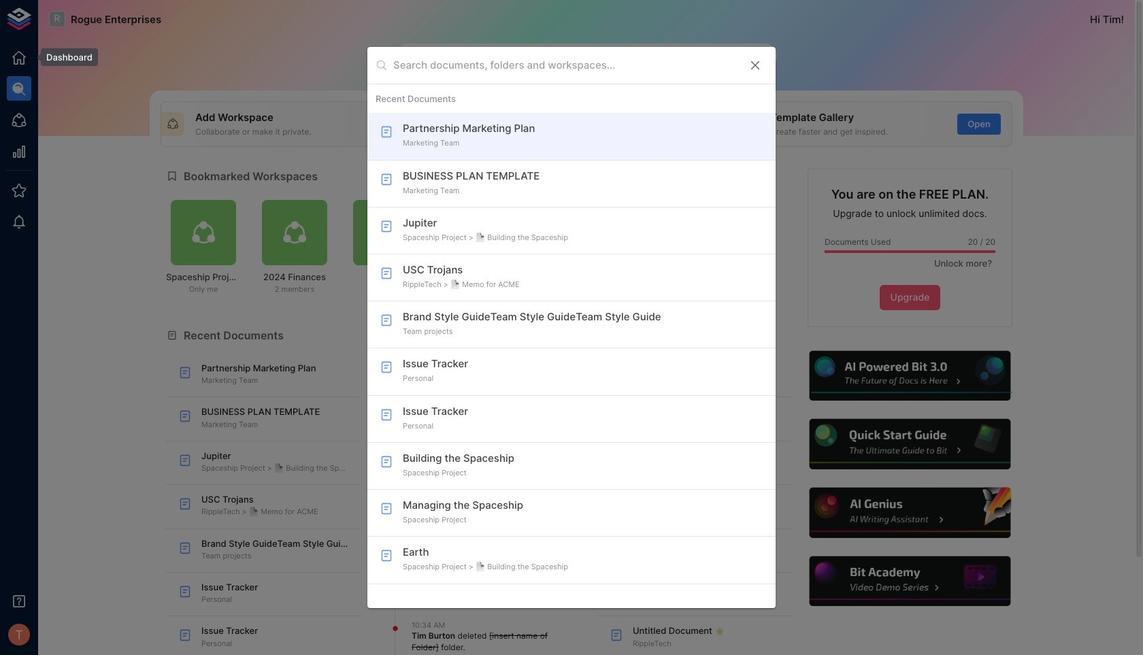 Task type: locate. For each thing, give the bounding box(es) containing it.
help image
[[808, 349, 1013, 403], [808, 418, 1013, 472], [808, 486, 1013, 540], [808, 555, 1013, 609]]

dialog
[[368, 47, 776, 609]]

1 help image from the top
[[808, 349, 1013, 403]]

3 help image from the top
[[808, 486, 1013, 540]]

tooltip
[[31, 48, 98, 66]]



Task type: vqa. For each thing, say whether or not it's contained in the screenshot.
the Spaceship Project
no



Task type: describe. For each thing, give the bounding box(es) containing it.
Search documents, folders and workspaces... text field
[[394, 55, 738, 76]]

4 help image from the top
[[808, 555, 1013, 609]]

2 help image from the top
[[808, 418, 1013, 472]]



